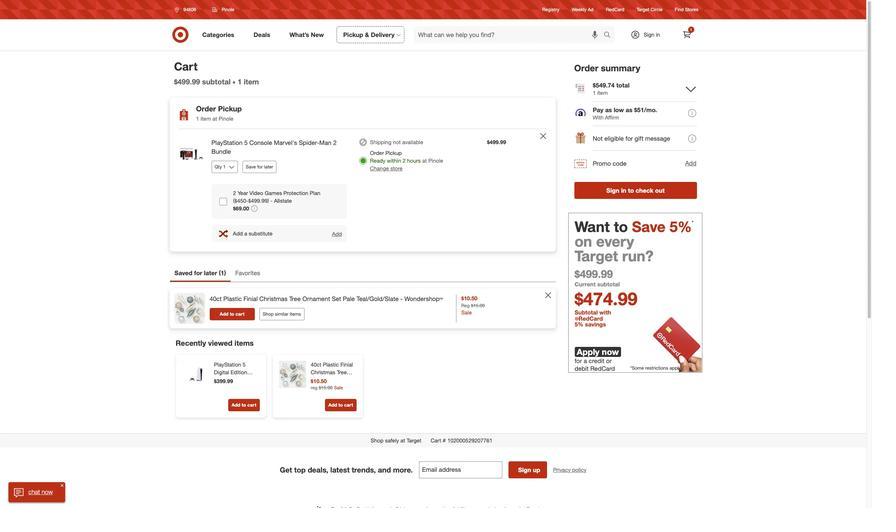 Task type: vqa. For each thing, say whether or not it's contained in the screenshot.
Pickup
yes



Task type: locate. For each thing, give the bounding box(es) containing it.
what's new link
[[283, 26, 334, 43]]

2 vertical spatial $499.99
[[575, 267, 613, 281]]

0 horizontal spatial -
[[271, 197, 273, 204]]

2 inside 2 year video games protection plan ($450-$499.99) - allstate
[[233, 190, 236, 196]]

add to cart button down $10.50 reg $15.00 sale
[[325, 399, 357, 412]]

tree inside list item
[[289, 295, 301, 303]]

shop left similar
[[263, 311, 274, 317]]

$10.50 up the reg
[[462, 295, 478, 302]]

now right chat at the bottom
[[42, 489, 53, 496]]

add to cart for add to cart button corresponding to 40ct plastic finial christmas tree ornament set - wondershop™
[[328, 403, 353, 408]]

target left circle
[[637, 7, 650, 13]]

in inside 'button'
[[622, 187, 627, 194]]

1 vertical spatial console
[[214, 377, 234, 384]]

)
[[224, 269, 226, 277]]

ready
[[370, 157, 386, 164]]

40ct up $10.50 reg $15.00 sale
[[311, 362, 321, 368]]

stores
[[686, 7, 699, 13]]

✕
[[61, 483, 64, 488]]

playstation inside playstation 5 console marvel's spider-man 2 bundle
[[212, 139, 243, 147]]

items
[[290, 311, 301, 317], [235, 339, 254, 348]]

cart # 102000529207761
[[431, 438, 493, 444]]

0 vertical spatial shop
[[263, 311, 274, 317]]

save up run?
[[632, 218, 666, 236]]

1 vertical spatial pinole
[[219, 115, 234, 122]]

pinole up categories link
[[222, 7, 235, 12]]

at right hours
[[423, 157, 427, 164]]

apply now for a credit or debit redcard
[[575, 347, 619, 373]]

2 inside the order pickup ready within 2 hours at pinole change store
[[403, 157, 406, 164]]

0 vertical spatial christmas
[[260, 295, 288, 303]]

*some
[[631, 366, 644, 371]]

spider-
[[299, 139, 320, 147]]

want
[[575, 218, 610, 236]]

$499.99 for $499.99
[[487, 139, 507, 146]]

item inside order pickup 1 item at pinole
[[201, 115, 211, 122]]

1 down $549.74
[[593, 89, 596, 96]]

0 vertical spatial 5%
[[670, 218, 692, 236]]

add to cart button for 40ct plastic finial christmas tree ornament set - wondershop™
[[325, 399, 357, 412]]

to inside 'button'
[[629, 187, 634, 194]]

plastic up $10.50 reg $15.00 sale
[[323, 362, 339, 368]]

order for order pickup 1 item at pinole
[[196, 104, 216, 113]]

finial down favorites link
[[244, 295, 258, 303]]

0 horizontal spatial add button
[[332, 230, 343, 238]]

add to cart inside 40ct plastic finial christmas tree ornament set pale teal/gold/slate - wondershop™ list item
[[220, 311, 245, 317]]

2 horizontal spatial 2
[[403, 157, 406, 164]]

1 vertical spatial items
[[235, 339, 254, 348]]

0 vertical spatial cart
[[174, 59, 198, 73]]

0 vertical spatial pickup
[[343, 31, 363, 38]]

tree up shop similar items
[[289, 295, 301, 303]]

1 horizontal spatial a
[[584, 357, 587, 365]]

console up the save for later
[[250, 139, 272, 147]]

0 vertical spatial console
[[250, 139, 272, 147]]

for down playstation 5 console marvel's spider-man 2 bundle
[[257, 164, 263, 170]]

items right similar
[[290, 311, 301, 317]]

privacy policy link
[[554, 467, 587, 474]]

2 right man
[[333, 139, 337, 147]]

in left 'check'
[[622, 187, 627, 194]]

gift
[[635, 135, 644, 142]]

5 up the save for later
[[244, 139, 248, 147]]

later for save for later
[[264, 164, 273, 170]]

($450-
[[233, 197, 248, 204]]

get top deals, latest trends, and more.
[[280, 466, 413, 475]]

not eligible for gift message
[[593, 135, 671, 142]]

item saved for later.
[[371, 468, 418, 474]]

finial inside list item
[[244, 295, 258, 303]]

$499.99 inside $499.99 current subtotal $474.99
[[575, 267, 613, 281]]

check
[[636, 187, 654, 194]]

plastic down )
[[224, 295, 242, 303]]

a left substitute
[[244, 230, 247, 237]]

finial up $10.50 reg $15.00 sale
[[340, 362, 353, 368]]

later left (
[[204, 269, 217, 277]]

cart
[[236, 311, 245, 317], [247, 403, 256, 408], [344, 403, 353, 408]]

0 vertical spatial order
[[575, 63, 599, 73]]

1 as from the left
[[606, 106, 612, 114]]

$15.00 for $10.50 reg $15.00 sale
[[471, 303, 485, 309]]

40ct down (
[[210, 295, 222, 303]]

tree up $10.50 reg $15.00 sale
[[337, 369, 347, 376]]

0 vertical spatial save
[[246, 164, 256, 170]]

add to cart button up "viewed"
[[210, 308, 255, 321]]

$474.99
[[575, 288, 638, 310]]

in inside "link"
[[656, 31, 661, 38]]

40ct plastic finial christmas tree ornament set - wondershop™ image
[[279, 361, 306, 388], [279, 361, 306, 388]]

0 vertical spatial set
[[332, 295, 341, 303]]

finial for 40ct plastic finial christmas tree ornament set - wondershop™
[[340, 362, 353, 368]]

0 horizontal spatial in
[[622, 187, 627, 194]]

*
[[692, 219, 694, 225]]

- right $10.50 reg $15.00 sale
[[346, 377, 348, 384]]

ornament inside "40ct plastic finial christmas tree ornament set pale teal/gold/slate - wondershop™" link
[[303, 295, 330, 303]]

set inside "40ct plastic finial christmas tree ornament set pale teal/gold/slate - wondershop™" link
[[332, 295, 341, 303]]

edition
[[231, 369, 247, 376]]

1 horizontal spatial $499.99
[[487, 139, 507, 146]]

1 vertical spatial a
[[584, 357, 587, 365]]

$15.00 right reg
[[319, 385, 333, 391]]

1 horizontal spatial 5%
[[670, 218, 692, 236]]

subtotal up order pickup 1 item at pinole
[[202, 77, 231, 86]]

$15.00 inside $10.50 reg $15.00 sale
[[319, 385, 333, 391]]

1 vertical spatial target
[[575, 247, 619, 265]]

privacy policy
[[554, 467, 587, 474]]

trends,
[[352, 466, 376, 475]]

to inside 40ct plastic finial christmas tree ornament set pale teal/gold/slate - wondershop™ list item
[[230, 311, 234, 317]]

item for $549.74 total
[[598, 89, 608, 96]]

$499.99 inside cart item ready to fulfill 'group'
[[487, 139, 507, 146]]

1 vertical spatial add to cart
[[328, 403, 353, 408]]

pickup down 1 item
[[218, 104, 242, 113]]

now for chat
[[42, 489, 53, 496]]

$10.50 inside the $10.50 reg $15.00 sale
[[462, 295, 478, 302]]

0 vertical spatial sign
[[644, 31, 655, 38]]

sign down promo code
[[607, 187, 620, 194]]

pinole up bundle
[[219, 115, 234, 122]]

ad
[[588, 7, 594, 13]]

cart down "40ct plastic finial christmas tree ornament set - wondershop™" link
[[344, 403, 353, 408]]

target down want
[[575, 247, 619, 265]]

0 horizontal spatial at
[[213, 115, 217, 122]]

with
[[593, 114, 604, 121]]

christmas inside the 40ct plastic finial christmas tree ornament set - wondershop™
[[311, 369, 335, 376]]

0 horizontal spatial cart
[[236, 311, 245, 317]]

1 horizontal spatial cart
[[431, 438, 441, 444]]

1 inside $549.74 total 1 item
[[593, 89, 596, 96]]

playstation 5 digital edition console
[[214, 362, 247, 384]]

sale down the reg
[[462, 310, 472, 316]]

to up "viewed"
[[230, 311, 234, 317]]

0 vertical spatial items
[[290, 311, 301, 317]]

christmas inside "40ct plastic finial christmas tree ornament set pale teal/gold/slate - wondershop™" link
[[260, 295, 288, 303]]

plastic inside "40ct plastic finial christmas tree ornament set pale teal/gold/slate - wondershop™" link
[[224, 295, 242, 303]]

credit
[[589, 357, 605, 365]]

playstation up bundle
[[212, 139, 243, 147]]

0 horizontal spatial 40ct
[[210, 295, 222, 303]]

store
[[391, 165, 403, 172]]

pickup left &
[[343, 31, 363, 38]]

for for item
[[399, 468, 405, 474]]

1
[[691, 27, 693, 32], [238, 77, 242, 86], [593, 89, 596, 96], [196, 115, 199, 122], [221, 269, 224, 277]]

subtotal right current
[[598, 281, 620, 288]]

find stores
[[675, 7, 699, 13]]

1 horizontal spatial tree
[[337, 369, 347, 376]]

sign down target circle link on the right top
[[644, 31, 655, 38]]

1 vertical spatial at
[[423, 157, 427, 164]]

add to cart up "viewed"
[[220, 311, 245, 317]]

top
[[294, 466, 306, 475]]

0 horizontal spatial a
[[244, 230, 247, 237]]

2 vertical spatial pickup
[[386, 150, 402, 156]]

in for sign in to check out
[[622, 187, 627, 194]]

for left "credit"
[[575, 357, 582, 365]]

$15.00 right the reg
[[471, 303, 485, 309]]

1 horizontal spatial in
[[656, 31, 661, 38]]

later
[[264, 164, 273, 170], [204, 269, 217, 277]]

cart left '#'
[[431, 438, 441, 444]]

$15.00 for $10.50 reg $15.00 sale
[[319, 385, 333, 391]]

40ct for 40ct plastic finial christmas tree ornament set pale teal/gold/slate - wondershop™
[[210, 295, 222, 303]]

item
[[371, 468, 381, 474]]

$15.00 inside the $10.50 reg $15.00 sale
[[471, 303, 485, 309]]

sign
[[644, 31, 655, 38], [607, 187, 620, 194], [519, 467, 532, 474]]

finial inside the 40ct plastic finial christmas tree ornament set - wondershop™
[[340, 362, 353, 368]]

$499.99 subtotal
[[174, 77, 231, 86]]

sign inside 'button'
[[607, 187, 620, 194]]

0 horizontal spatial later
[[204, 269, 217, 277]]

subtotal inside $499.99 current subtotal $474.99
[[598, 281, 620, 288]]

shop for shop safely at target
[[371, 438, 384, 444]]

2 vertical spatial 2
[[233, 190, 236, 196]]

ornament left pale
[[303, 295, 330, 303]]

$399.99
[[214, 378, 233, 385]]

5%
[[670, 218, 692, 236], [575, 321, 584, 328]]

finial
[[244, 295, 258, 303], [340, 362, 353, 368]]

1 horizontal spatial $10.50
[[462, 295, 478, 302]]

affirm image
[[576, 109, 586, 116]]

40ct inside list item
[[210, 295, 222, 303]]

find stores link
[[675, 6, 699, 13]]

playstation up digital
[[214, 362, 241, 368]]

$499.99
[[174, 77, 200, 86], [487, 139, 507, 146], [575, 267, 613, 281]]

$10.50 inside $10.50 reg $15.00 sale
[[311, 378, 327, 385]]

order
[[575, 63, 599, 73], [196, 104, 216, 113], [370, 150, 384, 156]]

chat
[[29, 489, 40, 496]]

1 horizontal spatial 40ct
[[311, 362, 321, 368]]

ornament up reg
[[311, 377, 335, 384]]

2 left hours
[[403, 157, 406, 164]]

year
[[238, 190, 248, 196]]

5% savings
[[575, 321, 606, 328]]

0 vertical spatial add to cart
[[220, 311, 245, 317]]

0 horizontal spatial $15.00
[[319, 385, 333, 391]]

marvel's
[[274, 139, 297, 147]]

chat now dialog
[[9, 483, 66, 503]]

now inside apply now for a credit or debit redcard
[[602, 347, 619, 357]]

2 as from the left
[[626, 106, 633, 114]]

pickup inside order pickup 1 item at pinole
[[218, 104, 242, 113]]

0 horizontal spatial add to cart
[[220, 311, 245, 317]]

94806 button
[[170, 3, 204, 17]]

affirm image
[[575, 108, 587, 120]]

a
[[244, 230, 247, 237], [584, 357, 587, 365]]

sign for sign in
[[644, 31, 655, 38]]

console down digital
[[214, 377, 234, 384]]

plastic inside the 40ct plastic finial christmas tree ornament set - wondershop™
[[323, 362, 339, 368]]

1 horizontal spatial order
[[370, 150, 384, 156]]

40ct
[[210, 295, 222, 303], [311, 362, 321, 368]]

1 horizontal spatial cart
[[247, 403, 256, 408]]

pinole right hours
[[429, 157, 443, 164]]

0 horizontal spatial shop
[[263, 311, 274, 317]]

0 vertical spatial now
[[602, 347, 619, 357]]

registry
[[543, 7, 560, 13]]

pickup inside the order pickup ready within 2 hours at pinole change store
[[386, 150, 402, 156]]

cart up $499.99 subtotal
[[174, 59, 198, 73]]

add to cart down $10.50 reg $15.00 sale
[[328, 403, 353, 408]]

None radio
[[360, 139, 367, 146]]

None text field
[[419, 462, 503, 479]]

$10.50 for $10.50 reg $15.00 sale
[[311, 378, 327, 385]]

1 vertical spatial tree
[[337, 369, 347, 376]]

now inside button
[[42, 489, 53, 496]]

0 horizontal spatial order
[[196, 104, 216, 113]]

christmas up $10.50 reg $15.00 sale
[[311, 369, 335, 376]]

sign inside button
[[519, 467, 532, 474]]

plastic for 40ct plastic finial christmas tree ornament set pale teal/gold/slate - wondershop™
[[224, 295, 242, 303]]

order up $549.74
[[575, 63, 599, 73]]

2 inside playstation 5 console marvel's spider-man 2 bundle
[[333, 139, 337, 147]]

total
[[617, 81, 630, 89]]

add to cart button for playstation 5 digital edition console
[[228, 399, 260, 412]]

sign left up
[[519, 467, 532, 474]]

sign in to check out button
[[575, 182, 697, 199]]

1 vertical spatial redcard
[[579, 315, 603, 323]]

1 vertical spatial pickup
[[218, 104, 242, 113]]

102000529207761
[[448, 438, 493, 444]]

weekly ad link
[[572, 6, 594, 13]]

0 horizontal spatial pickup
[[218, 104, 242, 113]]

1 vertical spatial cart
[[431, 438, 441, 444]]

0 vertical spatial target
[[637, 7, 650, 13]]

1 vertical spatial finial
[[340, 362, 353, 368]]

2 vertical spatial target
[[407, 438, 422, 444]]

1 horizontal spatial sign
[[607, 187, 620, 194]]

add to cart button down $399.99
[[228, 399, 260, 412]]

2 vertical spatial order
[[370, 150, 384, 156]]

1 vertical spatial sale
[[334, 385, 343, 391]]

shop inside button
[[263, 311, 274, 317]]

for inside button
[[257, 164, 263, 170]]

sale right reg
[[334, 385, 343, 391]]

40ct plastic finial christmas tree ornament set - wondershop™ link
[[311, 361, 355, 391]]

items right "viewed"
[[235, 339, 254, 348]]

as up affirm
[[606, 106, 612, 114]]

reg
[[311, 385, 318, 391]]

1 vertical spatial 2
[[403, 157, 406, 164]]

- right teal/gold/slate
[[401, 295, 403, 303]]

add to cart
[[220, 311, 245, 317], [328, 403, 353, 408]]

apply now button
[[575, 347, 621, 357]]

christmas up similar
[[260, 295, 288, 303]]

order inside the order pickup ready within 2 hours at pinole change store
[[370, 150, 384, 156]]

to right want
[[614, 218, 628, 236]]

0 vertical spatial wondershop™
[[405, 295, 443, 303]]

later inside button
[[264, 164, 273, 170]]

0 vertical spatial at
[[213, 115, 217, 122]]

target right safely
[[407, 438, 422, 444]]

items inside button
[[290, 311, 301, 317]]

1 vertical spatial item
[[598, 89, 608, 96]]

2 horizontal spatial -
[[401, 295, 403, 303]]

cart for cart # 102000529207761
[[431, 438, 441, 444]]

5 inside playstation 5 console marvel's spider-man 2 bundle
[[244, 139, 248, 147]]

- down games
[[271, 197, 273, 204]]

to left 'check'
[[629, 187, 634, 194]]

5 inside playstation 5 digital edition console
[[243, 362, 246, 368]]

video
[[250, 190, 263, 196]]

later down playstation 5 console marvel's spider-man 2 bundle
[[264, 164, 273, 170]]

1 horizontal spatial console
[[250, 139, 272, 147]]

now for apply
[[602, 347, 619, 357]]

0 horizontal spatial christmas
[[260, 295, 288, 303]]

playstation for playstation 5 console marvel's spider-man 2 bundle
[[212, 139, 243, 147]]

subtotal
[[575, 309, 598, 316]]

cart down playstation 5 digital edition console link
[[247, 403, 256, 408]]

playstation 5 digital edition console image
[[182, 361, 209, 388], [182, 361, 209, 388]]

1 horizontal spatial target
[[575, 247, 619, 265]]

for right the saved
[[194, 269, 202, 277]]

at inside the order pickup ready within 2 hours at pinole change store
[[423, 157, 427, 164]]

0 vertical spatial a
[[244, 230, 247, 237]]

set inside the 40ct plastic finial christmas tree ornament set - wondershop™
[[337, 377, 345, 384]]

pickup
[[343, 31, 363, 38], [218, 104, 242, 113], [386, 150, 402, 156]]

christmas for 40ct plastic finial christmas tree ornament set pale teal/gold/slate - wondershop™
[[260, 295, 288, 303]]

1 horizontal spatial as
[[626, 106, 633, 114]]

1 horizontal spatial $15.00
[[471, 303, 485, 309]]

add button
[[685, 159, 697, 168], [332, 230, 343, 238]]

$10.50 up reg
[[311, 378, 327, 385]]

0 vertical spatial sale
[[462, 310, 472, 316]]

want to save 5% *
[[575, 218, 694, 236]]

1 horizontal spatial pickup
[[343, 31, 363, 38]]

2 vertical spatial sign
[[519, 467, 532, 474]]

order inside order pickup 1 item at pinole
[[196, 104, 216, 113]]

0 horizontal spatial console
[[214, 377, 234, 384]]

for inside apply now for a credit or debit redcard
[[575, 357, 582, 365]]

1 vertical spatial -
[[401, 295, 403, 303]]

$10.50
[[462, 295, 478, 302], [311, 378, 327, 385]]

2 horizontal spatial pickup
[[386, 150, 402, 156]]

code
[[613, 160, 627, 167]]

as right low on the top of page
[[626, 106, 633, 114]]

1 link
[[679, 26, 696, 43]]

order for order pickup ready within 2 hours at pinole change store
[[370, 150, 384, 156]]

later.
[[407, 468, 418, 474]]

2 vertical spatial redcard
[[591, 365, 615, 373]]

to down 'edition'
[[242, 403, 246, 408]]

$10.50 reg $15.00 sale
[[462, 295, 485, 316]]

affirm
[[605, 114, 620, 121]]

$499.99 for $499.99 subtotal
[[174, 77, 200, 86]]

now right apply
[[602, 347, 619, 357]]

shipping
[[370, 139, 392, 146]]

sign inside "link"
[[644, 31, 655, 38]]

find
[[675, 7, 684, 13]]

sale inside the $10.50 reg $15.00 sale
[[462, 310, 472, 316]]

item
[[244, 77, 259, 86], [598, 89, 608, 96], [201, 115, 211, 122]]

a left "credit"
[[584, 357, 587, 365]]

for left later.
[[399, 468, 405, 474]]

shop left safely
[[371, 438, 384, 444]]

40ct plastic finial christmas tree ornament set - wondershop™
[[311, 362, 353, 391]]

playstation 5 console marvel&#39;s spider-man 2 bundle image
[[176, 139, 207, 169]]

0 horizontal spatial subtotal
[[202, 77, 231, 86]]

0 horizontal spatial 5%
[[575, 321, 584, 328]]

order up ready
[[370, 150, 384, 156]]

item inside $549.74 total 1 item
[[598, 89, 608, 96]]

ornament inside the 40ct plastic finial christmas tree ornament set - wondershop™
[[311, 377, 335, 384]]

save up the video
[[246, 164, 256, 170]]

1 vertical spatial $15.00
[[319, 385, 333, 391]]

40ct inside the 40ct plastic finial christmas tree ornament set - wondershop™
[[311, 362, 321, 368]]

1 up playstation 5 console marvel&#39;s spider-man 2 bundle image
[[196, 115, 199, 122]]

at right safely
[[401, 438, 405, 444]]

pickup up within
[[386, 150, 402, 156]]

1 horizontal spatial wondershop™
[[405, 295, 443, 303]]

ornament for pale
[[303, 295, 330, 303]]

1 horizontal spatial now
[[602, 347, 619, 357]]

not
[[393, 139, 401, 146]]

2 left year
[[233, 190, 236, 196]]

cart for cart
[[174, 59, 198, 73]]

sale for $10.50 reg $15.00 sale
[[462, 310, 472, 316]]

redcard inside apply now for a credit or debit redcard
[[591, 365, 615, 373]]

cart inside 40ct plastic finial christmas tree ornament set pale teal/gold/slate - wondershop™ list item
[[236, 311, 245, 317]]

in down circle
[[656, 31, 661, 38]]

sale inside $10.50 reg $15.00 sale
[[334, 385, 343, 391]]

for for not
[[626, 135, 633, 142]]

not
[[593, 135, 603, 142]]

add a substitute
[[233, 230, 273, 237]]

finial for 40ct plastic finial christmas tree ornament set pale teal/gold/slate - wondershop™
[[244, 295, 258, 303]]

policy
[[573, 467, 587, 474]]

0 horizontal spatial sale
[[334, 385, 343, 391]]

order down $499.99 subtotal
[[196, 104, 216, 113]]

playstation inside playstation 5 digital edition console
[[214, 362, 241, 368]]

- inside list item
[[401, 295, 403, 303]]

0 horizontal spatial plastic
[[224, 295, 242, 303]]

0 horizontal spatial as
[[606, 106, 612, 114]]

add inside '$399.99 add to cart'
[[232, 403, 240, 408]]

- inside the 40ct plastic finial christmas tree ornament set - wondershop™
[[346, 377, 348, 384]]

0 vertical spatial $499.99
[[174, 77, 200, 86]]

$69.00
[[233, 205, 249, 212]]

cart up recently viewed items
[[236, 311, 245, 317]]

saved for later ( 1 )
[[175, 269, 226, 277]]

1 horizontal spatial 2
[[333, 139, 337, 147]]

tree inside the 40ct plastic finial christmas tree ornament set - wondershop™
[[337, 369, 347, 376]]

1 horizontal spatial items
[[290, 311, 301, 317]]

0 vertical spatial finial
[[244, 295, 258, 303]]

2 horizontal spatial at
[[423, 157, 427, 164]]

1 vertical spatial 40ct
[[311, 362, 321, 368]]

0 horizontal spatial $10.50
[[311, 378, 327, 385]]

$499.99 for $499.99 current subtotal $474.99
[[575, 267, 613, 281]]

for left gift
[[626, 135, 633, 142]]

at up bundle
[[213, 115, 217, 122]]

privacy
[[554, 467, 571, 474]]

with
[[600, 309, 612, 316]]

5 up 'edition'
[[243, 362, 246, 368]]

0 horizontal spatial now
[[42, 489, 53, 496]]

2 vertical spatial at
[[401, 438, 405, 444]]

0 vertical spatial later
[[264, 164, 273, 170]]



Task type: describe. For each thing, give the bounding box(es) containing it.
$549.74 total 1 item
[[593, 81, 630, 96]]

1 left favorites
[[221, 269, 224, 277]]

sign for sign in to check out
[[607, 187, 620, 194]]

eligible
[[605, 135, 624, 142]]

wondershop™ inside list item
[[405, 295, 443, 303]]

pickup for order pickup 1 item at pinole
[[218, 104, 242, 113]]

at inside order pickup 1 item at pinole
[[213, 115, 217, 122]]

get
[[280, 466, 292, 475]]

to inside '$399.99 add to cart'
[[242, 403, 246, 408]]

promo code
[[593, 160, 627, 167]]

shop similar items
[[263, 311, 301, 317]]

cart inside '$399.99 add to cart'
[[247, 403, 256, 408]]

tree for -
[[337, 369, 347, 376]]

$10.50 for $10.50 reg $15.00 sale
[[462, 295, 478, 302]]

later for saved for later ( 1 )
[[204, 269, 217, 277]]

items for shop similar items
[[290, 311, 301, 317]]

on every target run?
[[575, 233, 654, 265]]

plan
[[310, 190, 321, 196]]

ornament for -
[[311, 377, 335, 384]]

94806
[[183, 7, 196, 12]]

items for recently viewed items
[[235, 339, 254, 348]]

search
[[601, 31, 619, 39]]

wondershop™ inside the 40ct plastic finial christmas tree ornament set - wondershop™
[[311, 385, 344, 391]]

console inside playstation 5 console marvel's spider-man 2 bundle
[[250, 139, 272, 147]]

recently
[[176, 339, 206, 348]]

weekly ad
[[572, 7, 594, 13]]

1 inside order pickup 1 item at pinole
[[196, 115, 199, 122]]

40ct plastic finial christmas tree ornament set pale teal/gold/slate - wondershop&#8482; image
[[174, 293, 205, 324]]

#
[[443, 438, 446, 444]]

run?
[[623, 247, 654, 265]]

teal/gold/slate
[[357, 295, 399, 303]]

deals,
[[308, 466, 329, 475]]

sign in
[[644, 31, 661, 38]]

shop safely at target
[[371, 438, 422, 444]]

save for later button
[[242, 161, 277, 173]]

sale for $10.50 reg $15.00 sale
[[334, 385, 343, 391]]

save inside save for later button
[[246, 164, 256, 170]]

sign in to check out
[[607, 187, 665, 194]]

$51/mo.
[[635, 106, 658, 114]]

1 right $499.99 subtotal
[[238, 77, 242, 86]]

$10.50 reg $15.00 sale
[[311, 378, 343, 391]]

order for order summary
[[575, 63, 599, 73]]

tree for pale
[[289, 295, 301, 303]]

plastic for 40ct plastic finial christmas tree ornament set - wondershop™
[[323, 362, 339, 368]]

1 item
[[238, 77, 259, 86]]

1 horizontal spatial save
[[632, 218, 666, 236]]

pinole inside dropdown button
[[222, 7, 235, 12]]

to down $10.50 reg $15.00 sale
[[338, 403, 343, 408]]

$399.99 add to cart
[[214, 378, 256, 408]]

for for apply
[[575, 357, 582, 365]]

categories
[[202, 31, 234, 38]]

2 horizontal spatial target
[[637, 7, 650, 13]]

0 vertical spatial subtotal
[[202, 77, 231, 86]]

0 vertical spatial redcard
[[606, 7, 625, 13]]

shop similar items button
[[259, 308, 305, 321]]

up
[[533, 467, 541, 474]]

playstation for playstation 5 digital edition console
[[214, 362, 241, 368]]

low
[[614, 106, 624, 114]]

playstation 5 console marvel's spider-man 2 bundle link
[[212, 139, 347, 156]]

current
[[575, 281, 596, 288]]

christmas for 40ct plastic finial christmas tree ornament set - wondershop™
[[311, 369, 335, 376]]

set for -
[[337, 377, 345, 384]]

chat now
[[29, 489, 53, 496]]

summary
[[601, 63, 641, 73]]

new
[[311, 31, 324, 38]]

favorites link
[[231, 266, 265, 282]]

✕ button
[[59, 483, 66, 489]]

Service plan checkbox
[[219, 198, 227, 206]]

shop for shop similar items
[[263, 311, 274, 317]]

sign up
[[519, 467, 541, 474]]

deals
[[254, 31, 270, 38]]

40ct plastic finial christmas tree ornament set pale teal/gold/slate - wondershop™ link
[[210, 295, 443, 304]]

what's new
[[290, 31, 324, 38]]

pickup & delivery link
[[337, 26, 405, 43]]

console inside playstation 5 digital edition console
[[214, 377, 234, 384]]

similar
[[275, 311, 289, 317]]

every
[[597, 233, 635, 250]]

pickup for order pickup ready within 2 hours at pinole change store
[[386, 150, 402, 156]]

message
[[646, 135, 671, 142]]

target circle link
[[637, 6, 663, 13]]

delivery
[[371, 31, 395, 38]]

1 down stores
[[691, 27, 693, 32]]

sign in link
[[624, 26, 673, 43]]

add inside 40ct plastic finial christmas tree ornament set pale teal/gold/slate - wondershop™ list item
[[220, 311, 229, 317]]

pinole button
[[208, 3, 240, 17]]

or
[[607, 357, 612, 365]]

sign for sign up
[[519, 467, 532, 474]]

sign up button
[[509, 462, 547, 479]]

out
[[656, 187, 665, 194]]

pinole inside order pickup 1 item at pinole
[[219, 115, 234, 122]]

games
[[265, 190, 282, 196]]

- inside 2 year video games protection plan ($450-$499.99) - allstate
[[271, 197, 273, 204]]

restrictions
[[646, 366, 669, 371]]

weekly
[[572, 7, 587, 13]]

hours
[[407, 157, 421, 164]]

5 for console
[[244, 139, 248, 147]]

save for later
[[246, 164, 273, 170]]

$499.99 current subtotal $474.99
[[575, 267, 638, 310]]

subtotal with
[[575, 309, 613, 316]]

shipping not available
[[370, 139, 423, 146]]

$499.99)
[[248, 197, 269, 204]]

5 for digital
[[243, 362, 246, 368]]

40ct for 40ct plastic finial christmas tree ornament set - wondershop™
[[311, 362, 321, 368]]

add to cart for add to cart button over "viewed"
[[220, 311, 245, 317]]

target circle
[[637, 7, 663, 13]]

$549.74
[[593, 81, 615, 89]]

set for pale
[[332, 295, 341, 303]]

2 horizontal spatial cart
[[344, 403, 353, 408]]

What can we help you find? suggestions appear below search field
[[414, 26, 606, 43]]

target inside on every target run?
[[575, 247, 619, 265]]

in for sign in
[[656, 31, 661, 38]]

a inside apply now for a credit or debit redcard
[[584, 357, 587, 365]]

pinole inside the order pickup ready within 2 hours at pinole change store
[[429, 157, 443, 164]]

a inside 'group'
[[244, 230, 247, 237]]

2 year video games protection plan ($450-$499.99) - allstate
[[233, 190, 321, 204]]

40ct plastic finial christmas tree ornament set pale teal/gold/slate - wondershop™ list item
[[170, 289, 556, 329]]

1 vertical spatial 5%
[[575, 321, 584, 328]]

reg
[[462, 303, 470, 309]]

0 horizontal spatial target
[[407, 438, 422, 444]]

savings
[[585, 321, 606, 328]]

1 horizontal spatial item
[[244, 77, 259, 86]]

1 horizontal spatial at
[[401, 438, 405, 444]]

1 vertical spatial add button
[[332, 230, 343, 238]]

40ct plastic finial christmas tree ornament set pale teal/gold/slate - wondershop™
[[210, 295, 443, 303]]

Store pickup radio
[[360, 157, 367, 165]]

latest
[[331, 466, 350, 475]]

pay as low as $51/mo. with affirm
[[593, 106, 658, 121]]

order pickup 1 item at pinole
[[196, 104, 242, 122]]

playstation 5 digital edition console link
[[214, 361, 258, 384]]

favorites
[[235, 269, 260, 277]]

item for order pickup
[[201, 115, 211, 122]]

debit
[[575, 365, 589, 373]]

allstate
[[274, 197, 292, 204]]

1 horizontal spatial add button
[[685, 159, 697, 168]]

cart item ready to fulfill group
[[170, 129, 556, 252]]



